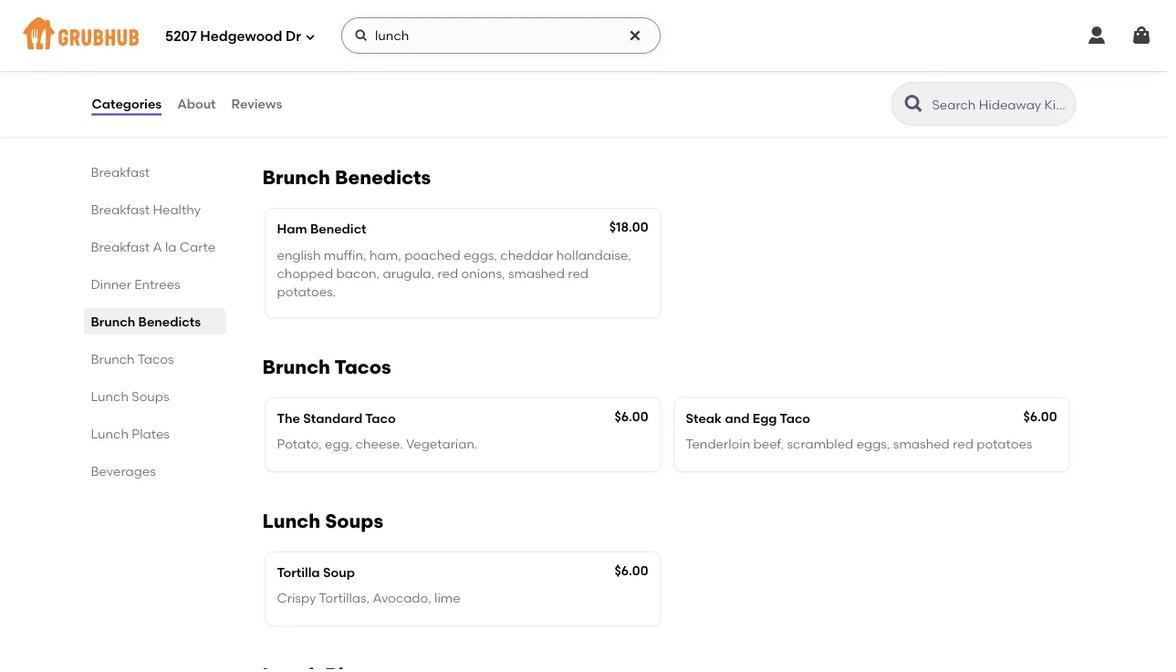 Task type: locate. For each thing, give the bounding box(es) containing it.
gravy
[[401, 66, 436, 82]]

lunch soups tab
[[91, 387, 219, 406]]

cheddar inside english muffin, ham, poached eggs, cheddar hollandaise, chopped bacon, arugula, red onions, smashed red potatoes.
[[501, 247, 554, 263]]

0 horizontal spatial taco
[[365, 411, 396, 426]]

eggs, right scrambled
[[857, 436, 890, 452]]

$6.00
[[615, 409, 649, 424], [1024, 409, 1057, 424], [615, 564, 649, 579]]

breakfast up breakfast healthy
[[91, 164, 150, 180]]

red down hollandaise,
[[568, 266, 589, 281]]

chopped
[[277, 266, 333, 281]]

potatoes,
[[277, 66, 336, 82]]

southwest chicken skillet image
[[932, 9, 1069, 128]]

1 horizontal spatial tacos
[[335, 355, 391, 379]]

brunch tacos up lunch soups tab
[[91, 351, 174, 367]]

svg image
[[1131, 25, 1153, 47], [354, 28, 369, 43], [628, 28, 643, 43], [305, 31, 316, 42]]

eggs,
[[464, 247, 497, 263], [857, 436, 890, 452]]

$6.00 for crispy tortillas, avocado, lime
[[615, 564, 649, 579]]

svg image right svg image
[[1131, 25, 1153, 47]]

steak
[[366, 22, 402, 37], [686, 411, 722, 426]]

egg,
[[325, 436, 353, 452]]

1 vertical spatial eggs,
[[857, 436, 890, 452]]

svg image up tenderized
[[354, 28, 369, 43]]

strips,
[[868, 48, 904, 63]]

0 horizontal spatial lunch soups
[[91, 389, 169, 404]]

breakfast left a
[[91, 239, 150, 255]]

2 breakfast from the top
[[91, 202, 150, 217]]

lunch up tortilla
[[262, 510, 320, 533]]

ham benedict
[[277, 222, 367, 237]]

beef,
[[754, 436, 784, 452]]

1 vertical spatial cheddar
[[501, 247, 554, 263]]

smashed right onions,
[[508, 266, 565, 281]]

corn
[[869, 85, 897, 100]]

1 horizontal spatial soups
[[325, 510, 383, 533]]

smashed left potatoes
[[893, 436, 950, 452]]

lunch up beverages
[[91, 426, 129, 442]]

tortilla
[[277, 565, 320, 581]]

brunch tacos up standard
[[262, 355, 391, 379]]

the
[[277, 411, 300, 426]]

bacon,
[[336, 266, 380, 281]]

lunch up lunch plates
[[91, 389, 129, 404]]

tacos up the standard taco
[[335, 355, 391, 379]]

1 horizontal spatial benedicts
[[335, 166, 431, 190]]

2 vertical spatial breakfast
[[91, 239, 150, 255]]

avocado
[[754, 103, 809, 119]]

1 vertical spatial breakfast
[[91, 202, 150, 217]]

and
[[725, 411, 750, 426]]

cheese,
[[857, 66, 905, 82]]

cheddar up onions,
[[501, 247, 554, 263]]

tenderized
[[304, 48, 370, 63]]

red down 'poached'
[[438, 266, 458, 281]]

benedicts down the 'entrees'
[[138, 314, 201, 330]]

breakfast a la carte tab
[[91, 237, 219, 256]]

dinner
[[91, 277, 131, 292]]

0 horizontal spatial tacos
[[138, 351, 174, 367]]

$18.00
[[609, 220, 649, 235]]

rice,
[[724, 103, 751, 119]]

0 vertical spatial lunch soups
[[91, 389, 169, 404]]

tacos inside tab
[[138, 351, 174, 367]]

tenderloin
[[686, 436, 750, 452]]

1 horizontal spatial smashed
[[893, 436, 950, 452]]

brunch benedicts up brunch tacos tab
[[91, 314, 201, 330]]

tacos
[[138, 351, 174, 367], [335, 355, 391, 379]]

oz
[[288, 48, 301, 63]]

cheddar down breast,
[[772, 66, 825, 82]]

0 vertical spatial cheddar
[[772, 66, 825, 82]]

avocado,
[[373, 591, 432, 607]]

brunch tacos
[[91, 351, 174, 367], [262, 355, 391, 379]]

1 vertical spatial steak
[[686, 411, 722, 426]]

breakfast healthy tab
[[91, 200, 219, 219]]

dr
[[286, 28, 301, 45]]

red
[[438, 266, 458, 281], [568, 266, 589, 281], [953, 436, 974, 452]]

taco up cheese.
[[365, 411, 396, 426]]

rosemary
[[339, 66, 398, 82]]

the standard taco
[[277, 411, 396, 426]]

english
[[277, 247, 321, 263]]

2 taco from the left
[[780, 411, 811, 426]]

lunch plates tab
[[91, 424, 219, 444]]

eggs, up onions,
[[464, 247, 497, 263]]

gallo,
[[735, 66, 769, 82]]

0 vertical spatial breakfast
[[91, 164, 150, 180]]

soups up the plates
[[132, 389, 169, 404]]

lunch soups up tortilla soup
[[262, 510, 383, 533]]

0 horizontal spatial eggs,
[[464, 247, 497, 263]]

steak up beef
[[366, 22, 402, 37]]

1 horizontal spatial brunch benedicts
[[262, 166, 431, 190]]

benedicts
[[335, 166, 431, 190], [138, 314, 201, 330]]

1 horizontal spatial eggs,
[[857, 436, 890, 452]]

tortilla
[[825, 48, 865, 63]]

potato, egg, cheese. vegetarian.
[[277, 436, 478, 452]]

svg image
[[1086, 25, 1108, 47]]

crispy tortillas, avocado, lime
[[277, 591, 461, 607]]

plates
[[132, 426, 170, 442]]

lime
[[435, 591, 461, 607]]

lunch soups up lunch plates
[[91, 389, 169, 404]]

1 horizontal spatial taco
[[780, 411, 811, 426]]

brunch up lunch soups tab
[[91, 351, 135, 367]]

0 horizontal spatial benedicts
[[138, 314, 201, 330]]

arugula,
[[383, 266, 435, 281]]

1 horizontal spatial steak
[[686, 411, 722, 426]]

hedgewood
[[200, 28, 282, 45]]

a
[[153, 239, 162, 255]]

breakfast for breakfast
[[91, 164, 150, 180]]

smashed
[[508, 266, 565, 281], [893, 436, 950, 452]]

bean
[[821, 85, 853, 100]]

1 horizontal spatial lunch soups
[[262, 510, 383, 533]]

0 vertical spatial brunch benedicts
[[262, 166, 431, 190]]

brunch down dinner
[[91, 314, 135, 330]]

seasonal
[[444, 48, 500, 63]]

mashed
[[578, 48, 628, 63]]

cheddar inside grilled chicken breast, tortilla strips, pico de gallo,  cheddar jack cheese, ranch dressing,  black bean & corn salsa, rice, avocado
[[772, 66, 825, 82]]

0 horizontal spatial smashed
[[508, 266, 565, 281]]

soups
[[132, 389, 169, 404], [325, 510, 383, 533]]

0 vertical spatial steak
[[366, 22, 402, 37]]

salsa,
[[686, 103, 721, 119]]

beverages tab
[[91, 462, 219, 481]]

Search for food, convenience, alcohol... search field
[[341, 17, 661, 54]]

brunch up ham
[[262, 166, 330, 190]]

brunch
[[262, 166, 330, 190], [91, 314, 135, 330], [91, 351, 135, 367], [262, 355, 330, 379]]

brunch benedicts up benedict
[[262, 166, 431, 190]]

scrambled
[[787, 436, 854, 452]]

0 vertical spatial lunch
[[91, 389, 129, 404]]

1 horizontal spatial brunch tacos
[[262, 355, 391, 379]]

0 vertical spatial soups
[[132, 389, 169, 404]]

grilled chicken breast, tortilla strips, pico de gallo,  cheddar jack cheese, ranch dressing,  black bean & corn salsa, rice, avocado
[[686, 48, 905, 119]]

lunch
[[91, 389, 129, 404], [91, 426, 129, 442], [262, 510, 320, 533]]

0 horizontal spatial brunch tacos
[[91, 351, 174, 367]]

2 vertical spatial lunch
[[262, 510, 320, 533]]

cheddar
[[772, 66, 825, 82], [501, 247, 554, 263]]

tenderloin beef, scrambled eggs, smashed red potatoes
[[686, 436, 1033, 452]]

soups up soup
[[325, 510, 383, 533]]

3 breakfast from the top
[[91, 239, 150, 255]]

taco
[[365, 411, 396, 426], [780, 411, 811, 426]]

1 horizontal spatial cheddar
[[772, 66, 825, 82]]

pico
[[686, 66, 713, 82]]

potatoes
[[977, 436, 1033, 452]]

about
[[177, 96, 216, 112]]

1 vertical spatial lunch
[[91, 426, 129, 442]]

$6.00 for tenderloin beef, scrambled eggs, smashed red potatoes
[[1024, 409, 1057, 424]]

hollandaise,
[[557, 247, 632, 263]]

la
[[165, 239, 177, 255]]

steak up the "tenderloin"
[[686, 411, 722, 426]]

red left potatoes
[[953, 436, 974, 452]]

breakfast
[[91, 164, 150, 180], [91, 202, 150, 217], [91, 239, 150, 255]]

categories
[[92, 96, 162, 112]]

dressing,
[[725, 85, 781, 100]]

soups inside tab
[[132, 389, 169, 404]]

0 vertical spatial smashed
[[508, 266, 565, 281]]

breakfast inside 'tab'
[[91, 239, 150, 255]]

benedicts up benedict
[[335, 166, 431, 190]]

0 horizontal spatial brunch benedicts
[[91, 314, 201, 330]]

taco right egg
[[780, 411, 811, 426]]

lunch soups
[[91, 389, 169, 404], [262, 510, 383, 533]]

dinner entrees
[[91, 277, 180, 292]]

0 vertical spatial eggs,
[[464, 247, 497, 263]]

1 vertical spatial benedicts
[[138, 314, 201, 330]]

2 horizontal spatial red
[[953, 436, 974, 452]]

8 oz tenderized beef steak, seasonal vegetables,  mashed potatoes, rosemary gravy
[[277, 48, 628, 82]]

tacos up lunch soups tab
[[138, 351, 174, 367]]

0 horizontal spatial soups
[[132, 389, 169, 404]]

eggs, inside english muffin, ham, poached eggs, cheddar hollandaise, chopped bacon, arugula, red onions, smashed red potatoes.
[[464, 247, 497, 263]]

fried
[[331, 22, 362, 37]]

breakfast up breakfast a la carte
[[91, 202, 150, 217]]

1 vertical spatial brunch benedicts
[[91, 314, 201, 330]]

0 horizontal spatial cheddar
[[501, 247, 554, 263]]

brunch benedicts
[[262, 166, 431, 190], [91, 314, 201, 330]]

benedicts inside tab
[[138, 314, 201, 330]]

carte
[[180, 239, 215, 255]]

brunch up 'the'
[[262, 355, 330, 379]]

1 breakfast from the top
[[91, 164, 150, 180]]



Task type: describe. For each thing, give the bounding box(es) containing it.
standard
[[303, 411, 363, 426]]

soup
[[323, 565, 355, 581]]

steak and egg taco
[[686, 411, 811, 426]]

brunch tacos tab
[[91, 350, 219, 369]]

crispy
[[277, 591, 316, 607]]

black
[[784, 85, 818, 100]]

lunch soups inside tab
[[91, 389, 169, 404]]

smashed inside english muffin, ham, poached eggs, cheddar hollandaise, chopped bacon, arugula, red onions, smashed red potatoes.
[[508, 266, 565, 281]]

breast,
[[778, 48, 822, 63]]

0 vertical spatial benedicts
[[335, 166, 431, 190]]

chicken
[[727, 48, 775, 63]]

about button
[[176, 71, 217, 137]]

8
[[277, 48, 285, 63]]

lunch for lunch soups tab
[[91, 389, 129, 404]]

1 vertical spatial soups
[[325, 510, 383, 533]]

svg image right dr
[[305, 31, 316, 42]]

tortilla soup
[[277, 565, 355, 581]]

5207 hedgewood dr
[[165, 28, 301, 45]]

lunch plates
[[91, 426, 170, 442]]

reviews
[[231, 96, 282, 112]]

beverages
[[91, 464, 156, 479]]

vegetarian.
[[406, 436, 478, 452]]

benedict
[[310, 222, 367, 237]]

country fried steak
[[277, 22, 402, 37]]

Search Hideaway Kitchen & Bar search field
[[931, 96, 1070, 113]]

lunch for the lunch plates tab
[[91, 426, 129, 442]]

main navigation navigation
[[0, 0, 1167, 71]]

english muffin, ham, poached eggs, cheddar hollandaise, chopped bacon, arugula, red onions, smashed red potatoes.
[[277, 247, 632, 300]]

1 taco from the left
[[365, 411, 396, 426]]

grilled chicken breast, tortilla strips, pico de gallo,  cheddar jack cheese, ranch dressing,  black bean & corn salsa, rice, avocado button
[[675, 9, 1069, 128]]

$26.00
[[607, 20, 649, 35]]

svg image up mashed
[[628, 28, 643, 43]]

muffin,
[[324, 247, 367, 263]]

entrees
[[134, 277, 180, 292]]

1 vertical spatial smashed
[[893, 436, 950, 452]]

potato,
[[277, 436, 322, 452]]

breakfast healthy
[[91, 202, 201, 217]]

de
[[716, 66, 732, 82]]

0 horizontal spatial steak
[[366, 22, 402, 37]]

$6.00 for potato, egg, cheese. vegetarian.
[[615, 409, 649, 424]]

ham,
[[370, 247, 401, 263]]

breakfast for breakfast a la carte
[[91, 239, 150, 255]]

beef
[[374, 48, 402, 63]]

brunch benedicts tab
[[91, 312, 219, 331]]

ham
[[277, 222, 307, 237]]

5207
[[165, 28, 197, 45]]

potatoes.
[[277, 284, 336, 300]]

breakfast tab
[[91, 162, 219, 182]]

0 horizontal spatial red
[[438, 266, 458, 281]]

breakfast a la carte
[[91, 239, 215, 255]]

grilled
[[686, 48, 724, 63]]

steak,
[[405, 48, 441, 63]]

onions,
[[461, 266, 505, 281]]

breakfast for breakfast healthy
[[91, 202, 150, 217]]

categories button
[[91, 71, 163, 137]]

brunch tacos inside tab
[[91, 351, 174, 367]]

1 vertical spatial lunch soups
[[262, 510, 383, 533]]

egg
[[753, 411, 777, 426]]

jack
[[828, 66, 854, 82]]

1 horizontal spatial red
[[568, 266, 589, 281]]

tortillas,
[[319, 591, 370, 607]]

brunch benedicts inside tab
[[91, 314, 201, 330]]

&
[[856, 85, 866, 100]]

cheese.
[[356, 436, 403, 452]]

ranch
[[686, 85, 722, 100]]

search icon image
[[903, 93, 925, 115]]

reviews button
[[231, 71, 283, 137]]

dinner entrees tab
[[91, 275, 219, 294]]

country
[[277, 22, 328, 37]]

poached
[[405, 247, 461, 263]]

healthy
[[153, 202, 201, 217]]

vegetables,
[[503, 48, 575, 63]]



Task type: vqa. For each thing, say whether or not it's contained in the screenshot.
the BBQ
no



